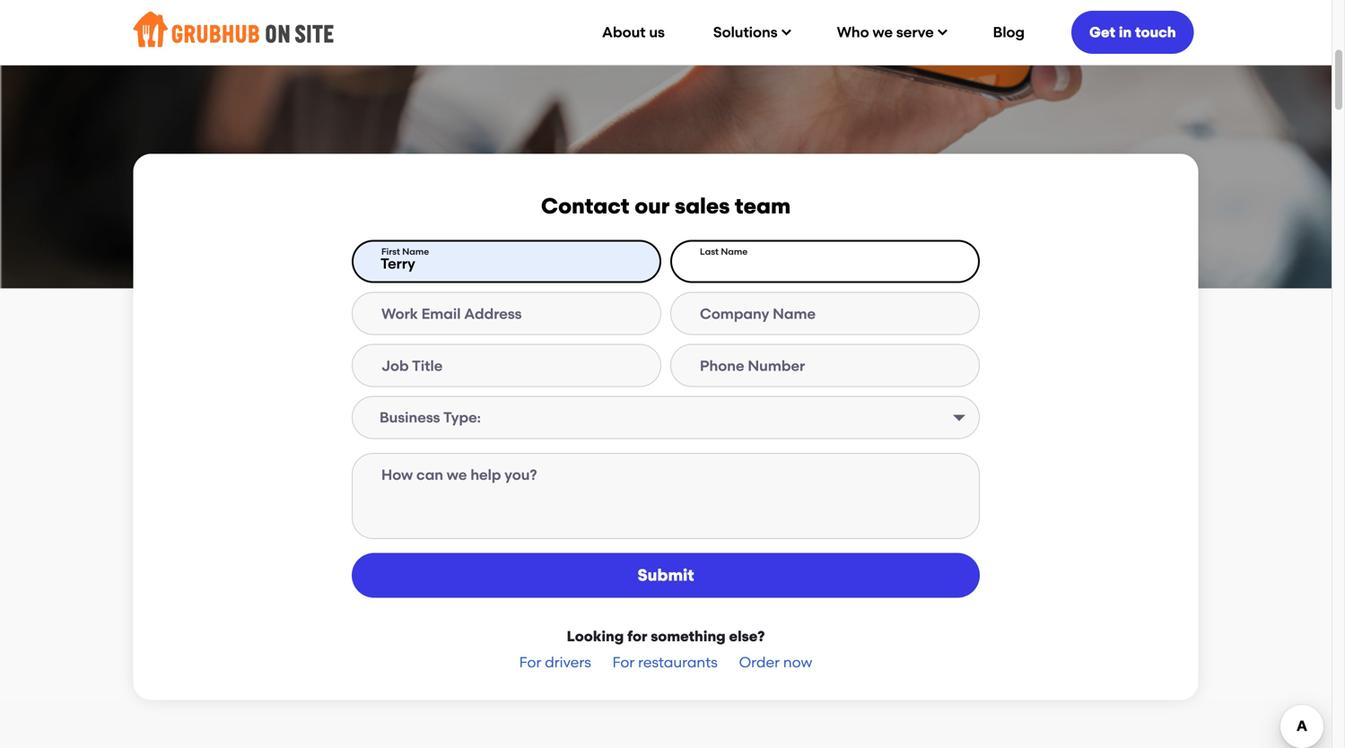 Task type: describe. For each thing, give the bounding box(es) containing it.
email
[[421, 305, 461, 322]]

job title
[[381, 357, 443, 374]]

touch
[[1135, 24, 1176, 41]]

work email address
[[381, 305, 522, 322]]

order now link
[[739, 654, 812, 671]]

restaurants
[[638, 654, 718, 671]]

can
[[416, 466, 443, 484]]

drivers
[[545, 654, 591, 671]]

about
[[602, 24, 646, 41]]

for restaurants link
[[613, 654, 718, 671]]

last name
[[700, 246, 748, 257]]

last
[[700, 246, 719, 257]]

sales
[[675, 193, 730, 219]]

else?
[[729, 628, 765, 645]]

team
[[735, 193, 791, 219]]

Company Name text field
[[670, 292, 980, 335]]

business
[[380, 409, 440, 426]]

for drivers link
[[519, 654, 591, 671]]

how
[[381, 466, 413, 484]]

something
[[651, 628, 726, 645]]

who we serve link
[[817, 10, 964, 54]]

in
[[1119, 24, 1132, 41]]

for for for drivers
[[519, 654, 541, 671]]

contact
[[541, 193, 629, 219]]

Last Name text field
[[670, 240, 980, 283]]

How can we help you? text field
[[352, 453, 980, 539]]

looking
[[567, 628, 624, 645]]

get
[[1089, 24, 1115, 41]]

Work Email Address email field
[[352, 292, 661, 335]]

submit button
[[352, 553, 980, 598]]

serve
[[896, 24, 934, 41]]

you?
[[505, 466, 537, 484]]

Job Title text field
[[352, 344, 661, 387]]

0 horizontal spatial we
[[447, 466, 467, 484]]

company name
[[700, 305, 816, 322]]

phone number
[[700, 357, 805, 374]]

name for last name
[[721, 246, 748, 257]]

for for for restaurants
[[613, 654, 635, 671]]

blog
[[993, 24, 1025, 41]]

job
[[381, 357, 409, 374]]

blog link
[[973, 10, 1045, 54]]

help
[[471, 466, 501, 484]]

about us link
[[582, 10, 685, 54]]



Task type: locate. For each thing, give the bounding box(es) containing it.
who we serve
[[837, 24, 934, 41]]

name right first
[[402, 246, 429, 257]]

our
[[635, 193, 670, 219]]

2 horizontal spatial name
[[773, 305, 816, 322]]

1 horizontal spatial name
[[721, 246, 748, 257]]

about us
[[602, 24, 665, 41]]

order now
[[739, 654, 812, 671]]

name
[[402, 246, 429, 257], [721, 246, 748, 257], [773, 305, 816, 322]]

1 horizontal spatial for
[[613, 654, 635, 671]]

business type:
[[380, 409, 481, 426]]

First Name text field
[[352, 240, 661, 283]]

grubhub onsite logo image
[[133, 7, 334, 52]]

title
[[412, 357, 443, 374]]

get in touch link
[[1072, 8, 1194, 57]]

Phone Number telephone field
[[670, 344, 980, 387]]

order
[[739, 654, 780, 671]]

for down for at the bottom left of page
[[613, 654, 635, 671]]

submit
[[638, 566, 694, 585]]

name right last
[[721, 246, 748, 257]]

we right who
[[873, 24, 893, 41]]

how can we help you?
[[381, 466, 537, 484]]

who
[[837, 24, 869, 41]]

us
[[649, 24, 665, 41]]

for
[[627, 628, 647, 645]]

first
[[381, 246, 400, 257]]

work
[[381, 305, 418, 322]]

for
[[519, 654, 541, 671], [613, 654, 635, 671]]

0 horizontal spatial name
[[402, 246, 429, 257]]

contact our sales team
[[541, 193, 791, 219]]

solutions link
[[694, 10, 808, 54]]

get in touch
[[1089, 24, 1176, 41]]

we inside who we serve link
[[873, 24, 893, 41]]

number
[[748, 357, 805, 374]]

we
[[873, 24, 893, 41], [447, 466, 467, 484]]

for left drivers
[[519, 654, 541, 671]]

1 vertical spatial we
[[447, 466, 467, 484]]

for restaurants
[[613, 654, 718, 671]]

1 horizontal spatial we
[[873, 24, 893, 41]]

1 for from the left
[[519, 654, 541, 671]]

name for company name
[[773, 305, 816, 322]]

0 vertical spatial we
[[873, 24, 893, 41]]

for drivers
[[519, 654, 591, 671]]

company
[[700, 305, 769, 322]]

2 for from the left
[[613, 654, 635, 671]]

type:
[[443, 409, 481, 426]]

solutions
[[713, 24, 778, 41]]

address
[[464, 305, 522, 322]]

first name
[[381, 246, 429, 257]]

we right can
[[447, 466, 467, 484]]

phone
[[700, 357, 744, 374]]

looking for something else?
[[567, 628, 765, 645]]

name for first name
[[402, 246, 429, 257]]

now
[[783, 654, 812, 671]]

name up number
[[773, 305, 816, 322]]

0 horizontal spatial for
[[519, 654, 541, 671]]



Task type: vqa. For each thing, say whether or not it's contained in the screenshot.
the Solutions link
yes



